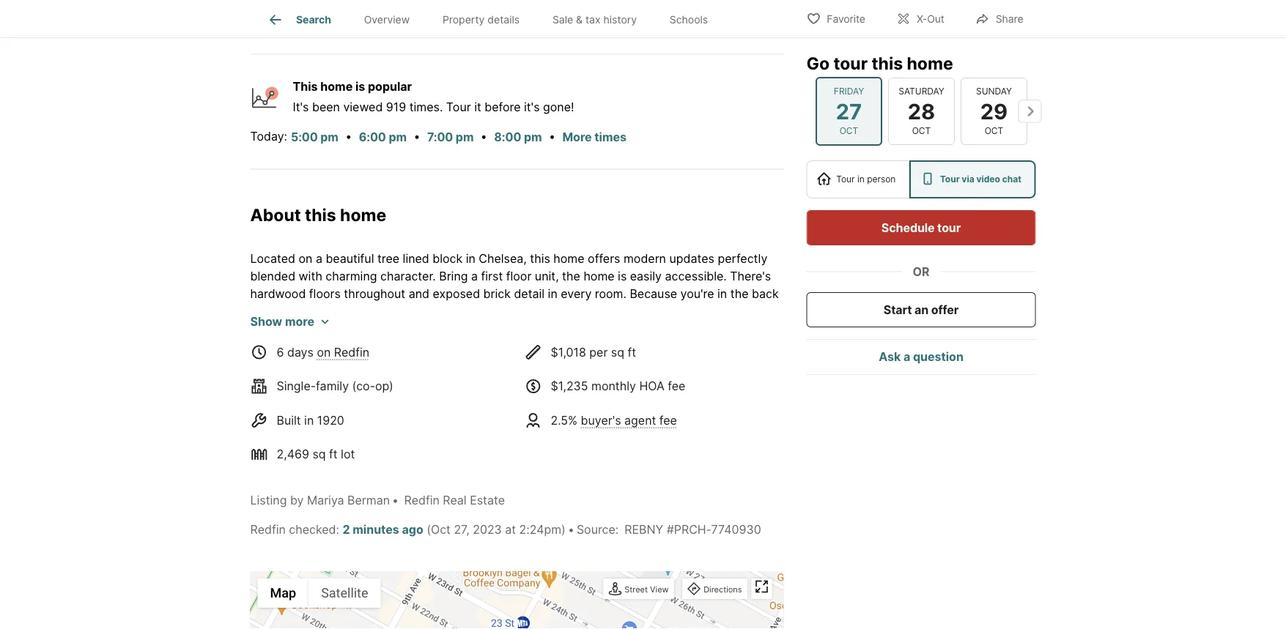 Task type: describe. For each thing, give the bounding box(es) containing it.
the up every
[[562, 269, 581, 284]]

the down exposed
[[442, 305, 463, 319]]

an inside located on a beautiful tree lined block in chelsea, this home offers modern updates perfectly blended with charming character. bring a first floor unit, the home is easily accessible. there's hardwood floors throughout and exposed brick detail in every room. because you're in the back of the building, it stays very quiet. the windows face south, so you get good light throughout the day. the kitchen features brand new stainless steel appliances, as well as clever storage. the bathroom is modern with a shower tub combo and cabinets underneath the sink. one of the best highlights of this home is the storage. there is a deep closet off the living area, which can fit quite a significant amount. there are also two sizable loft spaces. you can use as an extra sleeping space or for extra things. the building allows pets. chelsea is a conveniently located and vibrant neighborhood. experience a plethora of coffee shops, restaurants, and shops, while still being able to enjoy living in a peaceful tree lined side street. you have your pick of grocery stores including trader joe's and whole foods. there are several train lines nearby, including the c, e, f, m, and 1 trains. schedule a showing today!
[[717, 375, 730, 389]]

stainless
[[478, 322, 526, 336]]

exposed
[[433, 287, 480, 301]]

and up pick
[[687, 410, 708, 424]]

friday
[[834, 86, 864, 97]]

it inside this home is popular it's been viewed 919 times. tour it before it's gone!
[[474, 100, 481, 115]]

prch-
[[674, 523, 712, 537]]

train
[[615, 445, 640, 460]]

in right block
[[466, 252, 476, 266]]

amount.
[[366, 375, 411, 389]]

things.
[[402, 392, 439, 407]]

the right one
[[766, 340, 784, 354]]

estate
[[470, 494, 505, 508]]

ask
[[879, 350, 901, 364]]

4 pm from the left
[[524, 131, 542, 145]]

conveniently
[[653, 392, 723, 407]]

street view button
[[605, 581, 673, 601]]

is up amount.
[[407, 357, 416, 372]]

1 vertical spatial living
[[381, 428, 410, 442]]

6
[[277, 346, 284, 360]]

you
[[600, 305, 620, 319]]

of down allows
[[524, 410, 536, 424]]

2 horizontal spatial as
[[701, 375, 713, 389]]

charming
[[326, 269, 377, 284]]

block
[[433, 252, 463, 266]]

it's
[[524, 100, 540, 115]]

• left the 7:00 at the top left
[[414, 130, 420, 144]]

quiet.
[[407, 305, 438, 319]]

2 shops, from the left
[[711, 410, 748, 424]]

of right one
[[751, 340, 762, 354]]

tub
[[470, 340, 489, 354]]

tour for tour in person
[[837, 174, 855, 185]]

schedule tour button
[[807, 210, 1036, 246]]

directions button
[[684, 581, 746, 601]]

a down whole
[[456, 463, 462, 477]]

0 vertical spatial living
[[656, 357, 685, 372]]

1 horizontal spatial redfin
[[334, 346, 370, 360]]

history
[[604, 13, 637, 26]]

share
[[996, 13, 1024, 25]]

next image
[[1019, 100, 1042, 123]]

the down clever
[[675, 340, 693, 354]]

2 vertical spatial there
[[515, 445, 548, 460]]

single-
[[277, 380, 316, 394]]

and down steel
[[533, 340, 554, 354]]

very
[[380, 305, 404, 319]]

offer
[[932, 303, 959, 317]]

a down highlights
[[296, 375, 303, 389]]

(oct
[[427, 523, 451, 537]]

and up 'still' on the left of the page
[[250, 410, 271, 424]]

$1,018
[[551, 346, 586, 360]]

tour for go
[[834, 53, 868, 73]]

several
[[572, 445, 612, 460]]

2 pm from the left
[[389, 131, 407, 145]]

neighborhood.
[[316, 410, 397, 424]]

7:00
[[427, 131, 453, 145]]

ft
[[591, 21, 602, 35]]

of right pick
[[715, 428, 727, 442]]

in right built
[[304, 414, 314, 428]]

agent
[[625, 414, 656, 428]]

it's
[[293, 100, 309, 115]]

5:00 pm button
[[290, 128, 339, 147]]

approved
[[370, 22, 417, 34]]

tour inside this home is popular it's been viewed 919 times. tour it before it's gone!
[[446, 100, 471, 115]]

a up sizable
[[538, 357, 544, 372]]

family
[[316, 380, 349, 394]]

overview tab
[[348, 2, 426, 37]]

8:00
[[494, 131, 521, 145]]

listing
[[250, 494, 287, 508]]

brand
[[415, 322, 448, 336]]

show more
[[250, 315, 314, 329]]

it inside located on a beautiful tree lined block in chelsea, this home offers modern updates perfectly blended with charming character. bring a first floor unit, the home is easily accessible. there's hardwood floors throughout and exposed brick detail in every room. because you're in the back of the building, it stays very quiet. the windows face south, so you get good light throughout the day. the kitchen features brand new stainless steel appliances, as well as clever storage. the bathroom is modern with a shower tub combo and cabinets underneath the sink. one of the best highlights of this home is the storage. there is a deep closet off the living area, which can fit quite a significant amount. there are also two sizable loft spaces. you can use as an extra sleeping space or for extra things. the building allows pets. chelsea is a conveniently located and vibrant neighborhood. experience a plethora of coffee shops, restaurants, and shops, while still being able to enjoy living in a peaceful tree lined side street. you have your pick of grocery stores including trader joe's and whole foods. there are several train lines nearby, including the c, e, f, m, and 1 trains. schedule a showing today!
[[337, 305, 344, 319]]

out
[[927, 13, 945, 25]]

is inside this home is popular it's been viewed 919 times. tour it before it's gone!
[[355, 80, 365, 94]]

been
[[312, 100, 340, 115]]

this
[[293, 80, 318, 94]]

back
[[752, 287, 779, 301]]

bring
[[439, 269, 468, 284]]

1 horizontal spatial storage.
[[720, 322, 765, 336]]

home up saturday
[[907, 53, 953, 73]]

home up unit,
[[554, 252, 585, 266]]

7740930
[[712, 523, 761, 537]]

2,469 sq ft lot
[[277, 448, 355, 462]]

oct for 28
[[912, 126, 931, 136]]

your
[[661, 428, 686, 442]]

the left day.
[[250, 322, 269, 336]]

is up sizable
[[526, 357, 534, 372]]

in inside option
[[858, 174, 865, 185]]

home inside this home is popular it's been viewed 919 times. tour it before it's gone!
[[321, 80, 353, 94]]

a down the experience
[[426, 428, 433, 442]]

menu bar containing map
[[258, 579, 381, 609]]

a up peaceful
[[465, 410, 472, 424]]

in right you're
[[718, 287, 727, 301]]

off
[[616, 357, 631, 372]]

• left '8:00'
[[481, 130, 487, 144]]

loft
[[563, 375, 581, 389]]

person
[[867, 174, 896, 185]]

before
[[485, 100, 521, 115]]

0 vertical spatial with
[[299, 269, 322, 284]]

being
[[272, 428, 303, 442]]

this up unit,
[[530, 252, 550, 266]]

in down the experience
[[413, 428, 423, 442]]

on inside located on a beautiful tree lined block in chelsea, this home offers modern updates perfectly blended with charming character. bring a first floor unit, the home is easily accessible. there's hardwood floors throughout and exposed brick detail in every room. because you're in the back of the building, it stays very quiet. the windows face south, so you get good light throughout the day. the kitchen features brand new stainless steel appliances, as well as clever storage. the bathroom is modern with a shower tub combo and cabinets underneath the sink. one of the best highlights of this home is the storage. there is a deep closet off the living area, which can fit quite a significant amount. there are also two sizable loft spaces. you can use as an extra sleeping space or for extra things. the building allows pets. chelsea is a conveniently located and vibrant neighborhood. experience a plethora of coffee shops, restaurants, and shops, while still being able to enjoy living in a peaceful tree lined side street. you have your pick of grocery stores including trader joe's and whole foods. there are several train lines nearby, including the c, e, f, m, and 1 trains. schedule a showing today!
[[299, 252, 313, 266]]

of up significant
[[335, 357, 346, 372]]

more
[[285, 315, 314, 329]]

at
[[505, 523, 516, 537]]

1920
[[317, 414, 344, 428]]

deep
[[548, 357, 576, 372]]

1 vertical spatial lined
[[513, 428, 539, 442]]

property details tab
[[426, 2, 536, 37]]

the down the underneath
[[635, 357, 653, 372]]

or
[[913, 265, 930, 279]]

show
[[250, 315, 282, 329]]

unit,
[[535, 269, 559, 284]]

oct for 27
[[840, 126, 858, 136]]

this up saturday
[[872, 53, 903, 73]]

property details
[[443, 13, 520, 26]]

e,
[[287, 463, 297, 477]]

$1,235 monthly hoa fee
[[551, 380, 686, 394]]

a down brand
[[417, 340, 423, 354]]

tour via video chat option
[[910, 161, 1036, 199]]

combo
[[492, 340, 530, 354]]

friday 27 oct
[[834, 86, 864, 136]]

satellite
[[321, 586, 368, 602]]

blended
[[250, 269, 296, 284]]

bathroom
[[275, 340, 329, 354]]

1 vertical spatial can
[[654, 375, 674, 389]]

clever
[[683, 322, 716, 336]]

coffee
[[539, 410, 574, 424]]

2
[[343, 523, 350, 537]]

and right joe's
[[413, 445, 434, 460]]

1 vertical spatial redfin
[[404, 494, 440, 508]]

and up quiet.
[[409, 287, 430, 301]]

fee for $1,235 monthly hoa fee
[[668, 380, 686, 394]]

able
[[307, 428, 330, 442]]

8:00 pm button
[[494, 128, 543, 147]]

pick
[[689, 428, 712, 442]]

is left hoa
[[631, 392, 640, 407]]

the up the experience
[[442, 392, 464, 407]]

is up room. in the left of the page
[[618, 269, 627, 284]]

building
[[467, 392, 511, 407]]

on redfin link
[[317, 346, 370, 360]]

schools
[[670, 13, 708, 26]]

1 vertical spatial extra
[[370, 392, 398, 407]]

share button
[[963, 3, 1036, 33]]

&
[[576, 13, 583, 26]]

0 vertical spatial there
[[490, 357, 522, 372]]

bed
[[452, 20, 474, 35]]

fee for 2.5% buyer's agent fee
[[660, 414, 677, 428]]

by
[[290, 494, 304, 508]]

underneath
[[608, 340, 672, 354]]

• left "more"
[[549, 130, 556, 144]]

a left beautiful
[[316, 252, 322, 266]]

0 horizontal spatial sq
[[313, 448, 326, 462]]

start an offer
[[884, 303, 959, 317]]

showing
[[466, 463, 512, 477]]

times
[[595, 131, 627, 145]]

0 vertical spatial extra
[[734, 375, 762, 389]]

ago
[[402, 523, 424, 537]]

list box containing tour in person
[[807, 161, 1036, 199]]

1 vertical spatial storage.
[[441, 357, 487, 372]]

c,
[[272, 463, 284, 477]]

real
[[443, 494, 467, 508]]

$4,483
[[271, 22, 306, 34]]

appliances,
[[560, 322, 622, 336]]

the down hardwood
[[265, 305, 283, 319]]

first
[[481, 269, 503, 284]]

the left c,
[[250, 463, 269, 477]]



Task type: vqa. For each thing, say whether or not it's contained in the screenshot.
Share BUTTON
yes



Task type: locate. For each thing, give the bounding box(es) containing it.
storage. down tub
[[441, 357, 487, 372]]

0 horizontal spatial as
[[626, 322, 638, 336]]

2 vertical spatial redfin
[[250, 523, 286, 537]]

0 horizontal spatial tour
[[446, 100, 471, 115]]

list box
[[807, 161, 1036, 199]]

face
[[518, 305, 542, 319]]

schools tab
[[653, 2, 725, 37]]

0 horizontal spatial can
[[654, 375, 674, 389]]

1 vertical spatial tour
[[938, 221, 961, 235]]

1 vertical spatial on
[[317, 346, 331, 360]]

tour in person option
[[807, 161, 910, 199]]

1 pm from the left
[[321, 131, 339, 145]]

1 horizontal spatial schedule
[[882, 221, 935, 235]]

the
[[442, 305, 463, 319], [298, 322, 319, 336], [250, 340, 272, 354], [442, 392, 464, 407]]

ft right per
[[628, 346, 636, 360]]

on right located
[[299, 252, 313, 266]]

favorite
[[827, 13, 866, 25]]

street.
[[569, 428, 604, 442]]

1 shops, from the left
[[578, 410, 614, 424]]

tour inside schedule tour button
[[938, 221, 961, 235]]

shops, down chelsea
[[578, 410, 614, 424]]

are left also
[[450, 375, 468, 389]]

this up (co-
[[350, 357, 370, 372]]

tour left via
[[940, 174, 960, 185]]

home up amount.
[[373, 357, 404, 372]]

well
[[642, 322, 663, 336]]

1 vertical spatial modern
[[344, 340, 387, 354]]

tree up the character.
[[378, 252, 400, 266]]

spaces.
[[584, 375, 627, 389]]

buyer's agent fee link
[[581, 414, 677, 428]]

0 vertical spatial an
[[915, 303, 929, 317]]

located
[[726, 392, 768, 407]]

/mo
[[306, 22, 325, 34]]

1 horizontal spatial sq
[[611, 346, 625, 360]]

1 horizontal spatial with
[[390, 340, 414, 354]]

tour up friday
[[834, 53, 868, 73]]

windows
[[466, 305, 515, 319]]

the down the building,
[[298, 322, 319, 336]]

redfin down listing
[[250, 523, 286, 537]]

as down get
[[626, 322, 638, 336]]

0 vertical spatial can
[[755, 357, 775, 372]]

0 horizontal spatial lined
[[403, 252, 429, 266]]

tour
[[834, 53, 868, 73], [938, 221, 961, 235]]

1 horizontal spatial tour
[[837, 174, 855, 185]]

op)
[[375, 380, 394, 394]]

sale & tax history tab
[[536, 2, 653, 37]]

• right berman
[[392, 494, 399, 508]]

schedule inside schedule tour button
[[882, 221, 935, 235]]

more
[[563, 131, 592, 145]]

tab list
[[250, 0, 736, 37]]

1 horizontal spatial living
[[656, 357, 685, 372]]

highlights
[[278, 357, 332, 372]]

0 vertical spatial fee
[[668, 380, 686, 394]]

• left the source:
[[568, 523, 575, 537]]

2 oct from the left
[[912, 126, 931, 136]]

2 horizontal spatial oct
[[985, 126, 1003, 136]]

in down unit,
[[548, 287, 558, 301]]

0 vertical spatial are
[[450, 375, 468, 389]]

lined left side on the bottom of page
[[513, 428, 539, 442]]

1 vertical spatial with
[[390, 340, 414, 354]]

1 vertical spatial throughout
[[704, 305, 765, 319]]

0 vertical spatial modern
[[624, 252, 666, 266]]

can left the use
[[654, 375, 674, 389]]

the down there's
[[731, 287, 749, 301]]

0 horizontal spatial including
[[288, 445, 338, 460]]

whole
[[437, 445, 472, 460]]

days
[[287, 346, 314, 360]]

2 minutes ago link
[[343, 523, 424, 537], [343, 523, 424, 537]]

as
[[626, 322, 638, 336], [667, 322, 679, 336], [701, 375, 713, 389]]

satellite button
[[309, 579, 381, 609]]

0 horizontal spatial redfin
[[250, 523, 286, 537]]

2 horizontal spatial tour
[[940, 174, 960, 185]]

0 horizontal spatial extra
[[370, 392, 398, 407]]

ask a question link
[[879, 350, 964, 364]]

an inside button
[[915, 303, 929, 317]]

there up today!
[[515, 445, 548, 460]]

menu bar
[[258, 579, 381, 609]]

shops,
[[578, 410, 614, 424], [711, 410, 748, 424]]

0 vertical spatial sq
[[611, 346, 625, 360]]

extra
[[734, 375, 762, 389], [370, 392, 398, 407]]

1 including from the left
[[288, 445, 338, 460]]

as right well
[[667, 322, 679, 336]]

0 vertical spatial lined
[[403, 252, 429, 266]]

1 horizontal spatial ft
[[628, 346, 636, 360]]

0 vertical spatial ft
[[628, 346, 636, 360]]

are down side on the bottom of page
[[551, 445, 569, 460]]

an left offer
[[915, 303, 929, 317]]

1 horizontal spatial tree
[[487, 428, 509, 442]]

redfin up ago
[[404, 494, 440, 508]]

schedule
[[882, 221, 935, 235], [401, 463, 452, 477]]

home up beautiful
[[340, 205, 387, 226]]

oct inside the sunday 29 oct
[[985, 126, 1003, 136]]

1 vertical spatial you
[[608, 428, 628, 442]]

x-out
[[917, 13, 945, 25]]

located on a beautiful tree lined block in chelsea, this home offers modern updates perfectly blended with charming character. bring a first floor unit, the home is easily accessible. there's hardwood floors throughout and exposed brick detail in every room. because you're in the back of the building, it stays very quiet. the windows face south, so you get good light throughout the day. the kitchen features brand new stainless steel appliances, as well as clever storage. the bathroom is modern with a shower tub combo and cabinets underneath the sink. one of the best highlights of this home is the storage. there is a deep closet off the living area, which can fit quite a significant amount. there are also two sizable loft spaces. you can use as an extra sleeping space or for extra things. the building allows pets. chelsea is a conveniently located and vibrant neighborhood. experience a plethora of coffee shops, restaurants, and shops, while still being able to enjoy living in a peaceful tree lined side street. you have your pick of grocery stores including trader joe's and whole foods. there are several train lines nearby, including the c, e, f, m, and 1 trains. schedule a showing today!
[[250, 252, 784, 477]]

1 vertical spatial sq
[[313, 448, 326, 462]]

1 vertical spatial tree
[[487, 428, 509, 442]]

via
[[962, 174, 975, 185]]

0 horizontal spatial with
[[299, 269, 322, 284]]

you
[[630, 375, 651, 389], [608, 428, 628, 442]]

bath link
[[509, 20, 535, 35]]

pm right '8:00'
[[524, 131, 542, 145]]

0 horizontal spatial an
[[717, 375, 730, 389]]

0 horizontal spatial storage.
[[441, 357, 487, 372]]

oct inside friday 27 oct
[[840, 126, 858, 136]]

6 days on redfin
[[277, 346, 370, 360]]

redfin checked: 2 minutes ago (oct 27, 2023 at 2:24pm) • source: rebny # prch-7740930
[[250, 523, 761, 537]]

listing by mariya berman • redfin real estate
[[250, 494, 505, 508]]

question
[[913, 350, 964, 364]]

home up been
[[321, 80, 353, 94]]

919
[[386, 100, 406, 115]]

plethora
[[475, 410, 521, 424]]

0 vertical spatial tree
[[378, 252, 400, 266]]

home down offers
[[584, 269, 615, 284]]

the down shower
[[420, 357, 438, 372]]

m,
[[314, 463, 327, 477]]

oct for 29
[[985, 126, 1003, 136]]

0 horizontal spatial throughout
[[344, 287, 405, 301]]

living up joe's
[[381, 428, 410, 442]]

side
[[542, 428, 565, 442]]

1 vertical spatial schedule
[[401, 463, 452, 477]]

extra up 'located'
[[734, 375, 762, 389]]

0 vertical spatial it
[[474, 100, 481, 115]]

None button
[[816, 77, 882, 146], [888, 78, 955, 145], [961, 78, 1027, 145], [816, 77, 882, 146], [888, 78, 955, 145], [961, 78, 1027, 145]]

south,
[[546, 305, 580, 319]]

1 vertical spatial are
[[551, 445, 569, 460]]

1 vertical spatial it
[[337, 305, 344, 319]]

which
[[719, 357, 752, 372]]

1 vertical spatial an
[[717, 375, 730, 389]]

fee right have
[[660, 414, 677, 428]]

floors
[[309, 287, 341, 301]]

0 horizontal spatial are
[[450, 375, 468, 389]]

0 vertical spatial redfin
[[334, 346, 370, 360]]

0 horizontal spatial on
[[299, 252, 313, 266]]

sunday
[[976, 86, 1012, 97]]

0 vertical spatial on
[[299, 252, 313, 266]]

throughout up stays at the left of the page
[[344, 287, 405, 301]]

view
[[650, 586, 669, 595]]

a up restaurants,
[[643, 392, 649, 407]]

1 horizontal spatial are
[[551, 445, 569, 460]]

map region
[[148, 539, 898, 630]]

a right ask
[[904, 350, 911, 364]]

pm right 6:00
[[389, 131, 407, 145]]

steel
[[530, 322, 556, 336]]

fee
[[668, 380, 686, 394], [660, 414, 677, 428]]

joe's
[[381, 445, 410, 460]]

1 horizontal spatial lined
[[513, 428, 539, 442]]

sq up m,
[[313, 448, 326, 462]]

• left 6:00
[[346, 130, 352, 144]]

extra down amount.
[[370, 392, 398, 407]]

0 vertical spatial storage.
[[720, 322, 765, 336]]

rebny
[[625, 523, 664, 537]]

because
[[630, 287, 677, 301]]

for
[[351, 392, 367, 407]]

2 including from the left
[[716, 445, 766, 460]]

1 vertical spatial fee
[[660, 414, 677, 428]]

home
[[907, 53, 953, 73], [321, 80, 353, 94], [340, 205, 387, 226], [554, 252, 585, 266], [584, 269, 615, 284], [373, 357, 404, 372]]

modern up easily
[[624, 252, 666, 266]]

1 vertical spatial there
[[415, 375, 447, 389]]

a left "first"
[[471, 269, 478, 284]]

buyer's
[[581, 414, 621, 428]]

0 vertical spatial tour
[[834, 53, 868, 73]]

tab list containing search
[[250, 0, 736, 37]]

tax
[[586, 13, 601, 26]]

as down the area,
[[701, 375, 713, 389]]

on right days on the left bottom
[[317, 346, 331, 360]]

1 horizontal spatial you
[[630, 375, 651, 389]]

and left 1
[[331, 463, 351, 477]]

1 horizontal spatial throughout
[[704, 305, 765, 319]]

are
[[450, 375, 468, 389], [551, 445, 569, 460]]

$1,018 per sq ft
[[551, 346, 636, 360]]

27,
[[454, 523, 470, 537]]

saturday
[[899, 86, 944, 97]]

1 horizontal spatial on
[[317, 346, 331, 360]]

storage.
[[720, 322, 765, 336], [441, 357, 487, 372]]

1 horizontal spatial tour
[[938, 221, 961, 235]]

$1,235
[[551, 380, 588, 394]]

tree down plethora on the bottom of the page
[[487, 428, 509, 442]]

1 horizontal spatial modern
[[624, 252, 666, 266]]

7:00 pm button
[[427, 128, 475, 147]]

0 horizontal spatial oct
[[840, 126, 858, 136]]

there up two
[[490, 357, 522, 372]]

there's
[[730, 269, 771, 284]]

0 horizontal spatial you
[[608, 428, 628, 442]]

of down hardwood
[[250, 305, 262, 319]]

0 vertical spatial throughout
[[344, 287, 405, 301]]

2.5%
[[551, 414, 578, 428]]

pm right the 7:00 at the top left
[[456, 131, 474, 145]]

1 horizontal spatial it
[[474, 100, 481, 115]]

oct inside saturday 28 oct
[[912, 126, 931, 136]]

0 vertical spatial you
[[630, 375, 651, 389]]

1 oct from the left
[[840, 126, 858, 136]]

this right about
[[305, 205, 336, 226]]

is down kitchen
[[332, 340, 341, 354]]

storage. up one
[[720, 322, 765, 336]]

one
[[725, 340, 748, 354]]

oct
[[840, 126, 858, 136], [912, 126, 931, 136], [985, 126, 1003, 136]]

you down off
[[630, 375, 651, 389]]

schedule down whole
[[401, 463, 452, 477]]

0 horizontal spatial living
[[381, 428, 410, 442]]

1 horizontal spatial as
[[667, 322, 679, 336]]

is up viewed on the left of the page
[[355, 80, 365, 94]]

an down the which
[[717, 375, 730, 389]]

throughout up one
[[704, 305, 765, 319]]

chelsea
[[583, 392, 627, 407]]

2 horizontal spatial redfin
[[404, 494, 440, 508]]

living up the use
[[656, 357, 685, 372]]

0 horizontal spatial shops,
[[578, 410, 614, 424]]

0 horizontal spatial tree
[[378, 252, 400, 266]]

3 oct from the left
[[985, 126, 1003, 136]]

3 pm from the left
[[456, 131, 474, 145]]

tour for schedule
[[938, 221, 961, 235]]

0 horizontal spatial schedule
[[401, 463, 452, 477]]

27
[[836, 98, 862, 124]]

ft left lot
[[329, 448, 338, 462]]

schedule inside located on a beautiful tree lined block in chelsea, this home offers modern updates perfectly blended with charming character. bring a first floor unit, the home is easily accessible. there's hardwood floors throughout and exposed brick detail in every room. because you're in the back of the building, it stays very quiet. the windows face south, so you get good light throughout the day. the kitchen features brand new stainless steel appliances, as well as clever storage. the bathroom is modern with a shower tub combo and cabinets underneath the sink. one of the best highlights of this home is the storage. there is a deep closet off the living area, which can fit quite a significant amount. there are also two sizable loft spaces. you can use as an extra sleeping space or for extra things. the building allows pets. chelsea is a conveniently located and vibrant neighborhood. experience a plethora of coffee shops, restaurants, and shops, while still being able to enjoy living in a peaceful tree lined side street. you have your pick of grocery stores including trader joe's and whole foods. there are several train lines nearby, including the c, e, f, m, and 1 trains. schedule a showing today!
[[401, 463, 452, 477]]

1 horizontal spatial shops,
[[711, 410, 748, 424]]

tour down tour via video chat option
[[938, 221, 961, 235]]

including down 'able'
[[288, 445, 338, 460]]

the up 'best'
[[250, 340, 272, 354]]

it left before
[[474, 100, 481, 115]]

1 horizontal spatial oct
[[912, 126, 931, 136]]

1 horizontal spatial extra
[[734, 375, 762, 389]]

the
[[562, 269, 581, 284], [731, 287, 749, 301], [265, 305, 283, 319], [250, 322, 269, 336], [675, 340, 693, 354], [766, 340, 784, 354], [420, 357, 438, 372], [635, 357, 653, 372], [250, 463, 269, 477]]

closet
[[579, 357, 613, 372]]

fee right hoa
[[668, 380, 686, 394]]

with up 'floors'
[[299, 269, 322, 284]]

shops, down 'located'
[[711, 410, 748, 424]]

0 horizontal spatial ft
[[329, 448, 338, 462]]

allows
[[514, 392, 549, 407]]

in left person
[[858, 174, 865, 185]]

trader
[[341, 445, 378, 460]]

0 vertical spatial schedule
[[882, 221, 935, 235]]

0 horizontal spatial it
[[337, 305, 344, 319]]

0 horizontal spatial modern
[[344, 340, 387, 354]]

modern down kitchen
[[344, 340, 387, 354]]

start an offer button
[[807, 293, 1036, 328]]

located
[[250, 252, 295, 266]]

1 horizontal spatial including
[[716, 445, 766, 460]]

tour for tour via video chat
[[940, 174, 960, 185]]

redfin down kitchen
[[334, 346, 370, 360]]

0 horizontal spatial tour
[[834, 53, 868, 73]]

1 horizontal spatial can
[[755, 357, 775, 372]]

more times link
[[563, 131, 627, 145]]

oct down 29
[[985, 126, 1003, 136]]

1 horizontal spatial an
[[915, 303, 929, 317]]

with
[[299, 269, 322, 284], [390, 340, 414, 354]]

1 vertical spatial ft
[[329, 448, 338, 462]]

hardwood
[[250, 287, 306, 301]]

pets.
[[552, 392, 579, 407]]

schedule up the or on the right top of page
[[882, 221, 935, 235]]

tour up 7:00 pm button
[[446, 100, 471, 115]]



